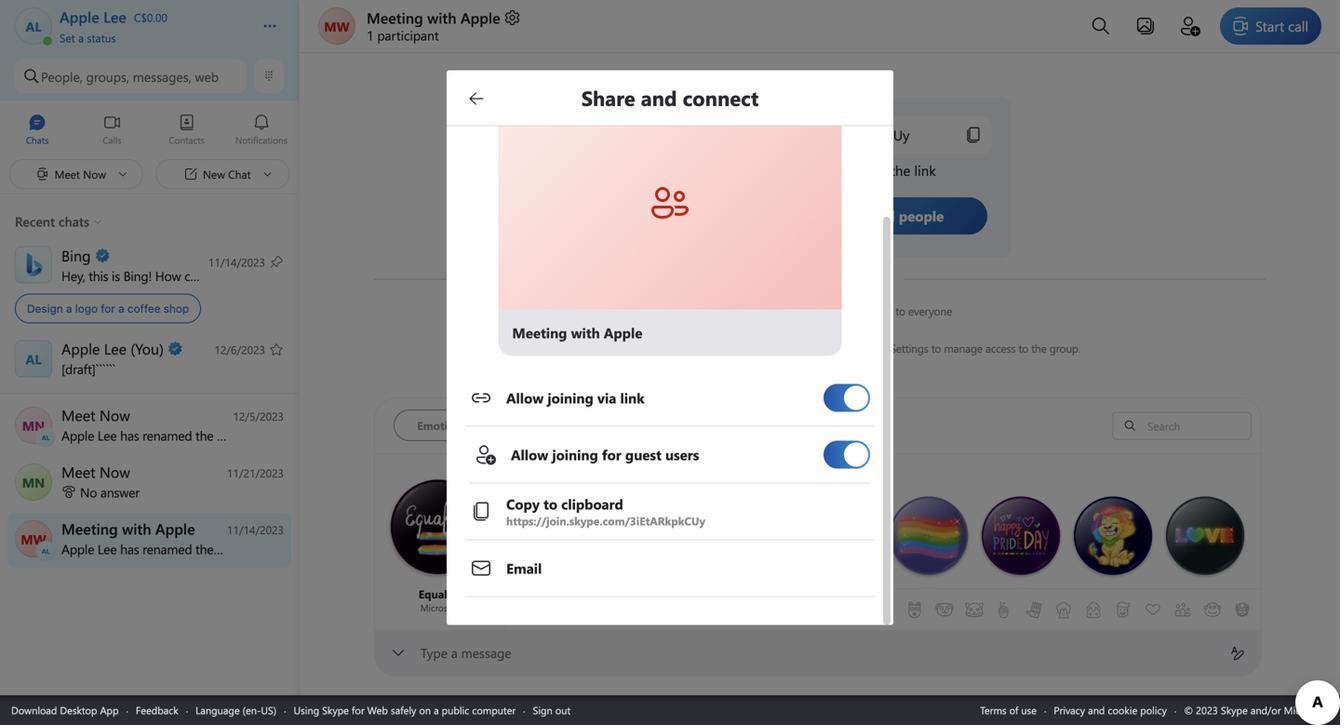 Task type: locate. For each thing, give the bounding box(es) containing it.
visible
[[864, 304, 893, 318]]

1 horizontal spatial lee
[[719, 304, 735, 318]]

the left "chat"
[[787, 304, 802, 318]]

out
[[556, 703, 571, 717]]

for left web
[[352, 703, 365, 717]]

the
[[787, 304, 802, 318], [1032, 341, 1047, 356]]

everyone
[[909, 304, 952, 318]]

a right set
[[78, 30, 84, 45]]

feedback link
[[136, 703, 178, 717]]

hey,
[[61, 267, 85, 284]]

0 horizontal spatial apple
[[461, 7, 501, 27]]

apple for apple lee enabled joining this conversation using a link. go to group settings to manage access to the group.
[[559, 341, 587, 356]]

the left group.
[[1032, 341, 1047, 356]]

lee left the "enabled"
[[590, 341, 607, 356]]

a right type
[[451, 644, 458, 661]]

(en-
[[243, 703, 261, 717]]

web
[[367, 703, 388, 717]]

coffee
[[127, 302, 160, 315]]

messages,
[[133, 68, 191, 85]]

[draft]
[[61, 360, 96, 378]]

!
[[148, 267, 152, 284]]

0 horizontal spatial lee
[[590, 341, 607, 356]]

terms of use
[[981, 703, 1037, 717]]

us)
[[261, 703, 277, 717]]

1 vertical spatial for
[[352, 703, 365, 717]]

a
[[78, 30, 84, 45], [66, 302, 72, 315], [118, 302, 124, 315], [798, 341, 803, 356], [451, 644, 458, 661], [434, 703, 439, 717]]

link.
[[806, 341, 825, 356]]

language (en-us) link
[[196, 703, 277, 717]]

shop
[[164, 302, 189, 315]]

skype
[[322, 703, 349, 717]]

group
[[858, 341, 888, 356]]

status
[[87, 30, 116, 45]]

apple right with at the left
[[461, 7, 501, 27]]

made
[[757, 304, 784, 318]]

lee
[[719, 304, 735, 318], [590, 341, 607, 356]]

meeting
[[367, 7, 423, 27]]

set a status
[[60, 30, 116, 45]]

0 vertical spatial lee
[[719, 304, 735, 318]]

to
[[896, 304, 906, 318], [845, 341, 855, 356], [932, 341, 942, 356], [1019, 341, 1029, 356]]

apple for apple lee has made the chat history visible to everyone
[[688, 304, 716, 318]]

privacy
[[1054, 703, 1086, 717]]

lee left has
[[719, 304, 735, 318]]

Search text field
[[1143, 418, 1247, 434]]

2 vertical spatial apple
[[559, 341, 587, 356]]

type a message
[[421, 644, 512, 661]]

apple
[[461, 7, 501, 27], [688, 304, 716, 318], [559, 341, 587, 356]]

apple left has
[[688, 304, 716, 318]]

1 vertical spatial lee
[[590, 341, 607, 356]]

set
[[60, 30, 75, 45]]

people, groups, messages, web
[[41, 68, 219, 85]]

no
[[80, 484, 97, 501]]

web
[[195, 68, 219, 85]]

using skype for web safely on a public computer link
[[294, 703, 516, 717]]

0 vertical spatial the
[[787, 304, 802, 318]]

policy
[[1141, 703, 1167, 717]]

for right logo
[[101, 302, 115, 315]]

enabled
[[609, 341, 648, 356]]

i
[[207, 267, 211, 284]]

groups,
[[86, 68, 129, 85]]

today?
[[266, 267, 303, 284]]

meeting with apple button
[[367, 7, 522, 27]]

using
[[294, 703, 319, 717]]

a left the coffee at the top left of the page
[[118, 302, 124, 315]]

to right access
[[1019, 341, 1029, 356]]

terms of use link
[[981, 703, 1037, 717]]

2 vertical spatial tab list
[[513, 589, 1341, 630]]

settings
[[891, 341, 929, 356]]

1 horizontal spatial apple
[[559, 341, 587, 356]]

this right joining
[[686, 341, 703, 356]]

computer
[[472, 703, 516, 717]]

2 horizontal spatial apple
[[688, 304, 716, 318]]

feedback
[[136, 703, 178, 717]]

``````
[[96, 360, 115, 378]]

tab list
[[0, 105, 299, 156], [394, 410, 1080, 447], [513, 589, 1341, 630]]

apple lee enabled joining this conversation using a link. go to group settings to manage access to the group.
[[559, 341, 1081, 356]]

apple left the "enabled"
[[559, 341, 587, 356]]

to right visible
[[896, 304, 906, 318]]

apple lee has made the chat history visible to everyone
[[688, 304, 952, 318]]

privacy and cookie policy
[[1054, 703, 1167, 717]]

this left "is"
[[89, 267, 108, 284]]

no answer button
[[0, 456, 299, 511]]

on
[[419, 703, 431, 717]]

lee for has made the chat history visible to everyone
[[719, 304, 735, 318]]

1 vertical spatial this
[[686, 341, 703, 356]]

type
[[421, 644, 448, 661]]

download desktop app
[[11, 703, 119, 717]]

logo
[[75, 302, 98, 315]]

using skype for web safely on a public computer
[[294, 703, 516, 717]]

0 vertical spatial for
[[101, 302, 115, 315]]

1 vertical spatial apple
[[688, 304, 716, 318]]

to right settings
[[932, 341, 942, 356]]

0 vertical spatial apple
[[461, 7, 501, 27]]

0 vertical spatial this
[[89, 267, 108, 284]]

chat
[[805, 304, 825, 318]]

for
[[101, 302, 115, 315], [352, 703, 365, 717]]

answer
[[100, 484, 140, 501]]

bing
[[123, 267, 148, 284]]

a right on on the bottom left
[[434, 703, 439, 717]]

safely
[[391, 703, 416, 717]]

help
[[214, 267, 238, 284]]

and
[[1088, 703, 1106, 717]]

1 vertical spatial the
[[1032, 341, 1047, 356]]



Task type: describe. For each thing, give the bounding box(es) containing it.
terms
[[981, 703, 1007, 717]]

with
[[427, 7, 457, 27]]

0 horizontal spatial for
[[101, 302, 115, 315]]

access
[[986, 341, 1016, 356]]

1 horizontal spatial the
[[1032, 341, 1047, 356]]

1 horizontal spatial this
[[686, 341, 703, 356]]

a left link.
[[798, 341, 803, 356]]

message
[[461, 644, 512, 661]]

sign
[[533, 703, 553, 717]]

design
[[27, 302, 63, 315]]

how
[[155, 267, 181, 284]]

a inside button
[[78, 30, 84, 45]]

joining
[[651, 341, 683, 356]]

desktop
[[60, 703, 97, 717]]

public
[[442, 703, 469, 717]]

design a logo for a coffee shop
[[27, 302, 189, 315]]

sign out
[[533, 703, 571, 717]]

Type a message text field
[[421, 644, 1216, 663]]

0 horizontal spatial the
[[787, 304, 802, 318]]

meeting with apple
[[367, 7, 501, 27]]

https://join.skype.com/3ietarkpkcuy button
[[470, 483, 875, 539]]

language (en-us)
[[196, 703, 277, 717]]

of
[[1010, 703, 1019, 717]]

use
[[1022, 703, 1037, 717]]

a left logo
[[66, 302, 72, 315]]

sign out link
[[533, 703, 571, 717]]

app
[[100, 703, 119, 717]]

has
[[738, 304, 754, 318]]

manage
[[944, 341, 983, 356]]

0 vertical spatial tab list
[[0, 105, 299, 156]]

hey, this is bing ! how can i help you today?
[[61, 267, 306, 284]]

set a status button
[[60, 26, 244, 45]]

lee for enabled joining this conversation using a link. go to group settings to manage access to the group.
[[590, 341, 607, 356]]

[draft] ``````
[[61, 360, 115, 378]]

Allow joining for guest users checkbox
[[824, 433, 871, 476]]

people, groups, messages, web button
[[15, 60, 247, 93]]

https://join.skype.com/3ietarkpkcuy
[[506, 513, 706, 528]]

can
[[184, 267, 204, 284]]

no answer
[[80, 484, 140, 501]]

0 horizontal spatial this
[[89, 267, 108, 284]]

conversation
[[706, 341, 766, 356]]

people,
[[41, 68, 83, 85]]

download desktop app link
[[11, 703, 119, 717]]

1 vertical spatial tab list
[[394, 410, 1080, 447]]

you
[[242, 267, 262, 284]]

cookie
[[1108, 703, 1138, 717]]

go
[[828, 341, 842, 356]]

privacy and cookie policy link
[[1054, 703, 1167, 717]]

is
[[112, 267, 120, 284]]

1 horizontal spatial for
[[352, 703, 365, 717]]

history
[[828, 304, 861, 318]]

download
[[11, 703, 57, 717]]

language
[[196, 703, 240, 717]]

group.
[[1050, 341, 1081, 356]]

Share group via link checkbox
[[824, 376, 871, 419]]

using
[[769, 341, 795, 356]]

to right go
[[845, 341, 855, 356]]



Task type: vqa. For each thing, say whether or not it's contained in the screenshot.
top APPLE
yes



